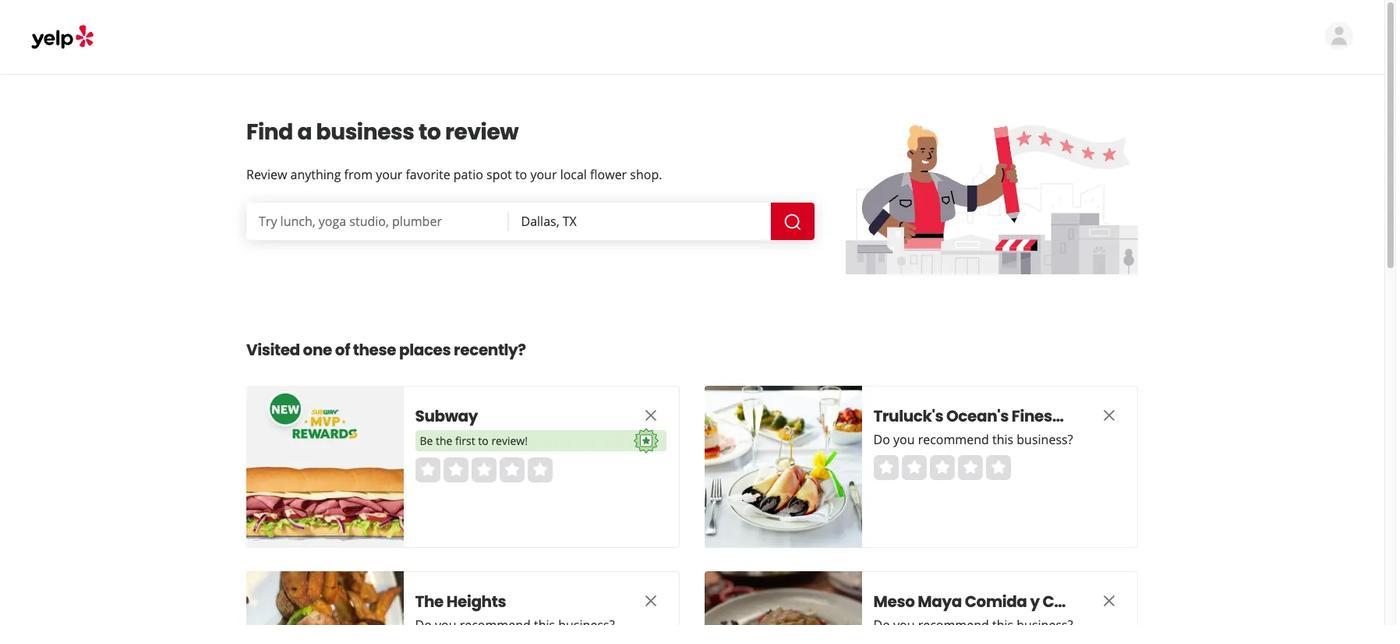 Task type: locate. For each thing, give the bounding box(es) containing it.
review!
[[492, 434, 528, 448]]

dismiss card image right the copas
[[1100, 592, 1119, 610]]

meso maya comida y copas
[[874, 591, 1093, 613]]

be
[[420, 434, 433, 448]]

heights
[[447, 591, 507, 613]]

y
[[1031, 591, 1040, 613]]

none field find
[[259, 213, 496, 230]]

1 horizontal spatial your
[[530, 166, 557, 183]]

1 horizontal spatial rating element
[[874, 455, 1011, 480]]

to right spot
[[515, 166, 527, 183]]

0 vertical spatial dismiss card image
[[642, 406, 660, 425]]

you
[[894, 431, 915, 448]]

meso maya comida y copas link
[[874, 591, 1093, 613]]

1 horizontal spatial to
[[479, 434, 489, 448]]

visited one of these places recently?
[[246, 339, 526, 361]]

business
[[316, 117, 414, 147]]

places
[[399, 339, 451, 361]]

Near text field
[[521, 213, 759, 230]]

rating element down be the first to review!
[[416, 458, 553, 483]]

the
[[416, 591, 444, 613]]

1 vertical spatial dismiss card image
[[642, 592, 660, 610]]

spot
[[487, 166, 512, 183]]

to for review
[[419, 117, 441, 147]]

none field down shop.
[[521, 213, 759, 230]]

2 vertical spatial to
[[479, 434, 489, 448]]

2 horizontal spatial to
[[515, 166, 527, 183]]

0 horizontal spatial dismiss card image
[[642, 406, 660, 425]]

to for review!
[[479, 434, 489, 448]]

of
[[335, 339, 350, 361]]

dismiss card image for meso maya comida y copas
[[1100, 592, 1119, 610]]

visited
[[246, 339, 300, 361]]

a
[[297, 117, 312, 147]]

0 vertical spatial to
[[419, 117, 441, 147]]

None radio
[[874, 455, 899, 480], [958, 455, 983, 480], [416, 458, 441, 483], [444, 458, 469, 483], [472, 458, 497, 483], [500, 458, 525, 483], [874, 455, 899, 480], [958, 455, 983, 480], [416, 458, 441, 483], [444, 458, 469, 483], [472, 458, 497, 483], [500, 458, 525, 483]]

favorite
[[406, 166, 450, 183]]

None radio
[[902, 455, 927, 480], [930, 455, 955, 480], [986, 455, 1011, 480], [528, 458, 553, 483], [902, 455, 927, 480], [930, 455, 955, 480], [986, 455, 1011, 480], [528, 458, 553, 483]]

dismiss card image
[[1100, 406, 1119, 425], [642, 592, 660, 610]]

to
[[419, 117, 441, 147], [515, 166, 527, 183], [479, 434, 489, 448]]

rating element
[[874, 455, 1011, 480], [416, 458, 553, 483]]

0 horizontal spatial dismiss card image
[[642, 592, 660, 610]]

review anything from your favorite patio spot to your local flower shop.
[[246, 166, 662, 183]]

none field down from
[[259, 213, 496, 230]]

0 horizontal spatial your
[[376, 166, 403, 183]]

to right the first
[[479, 434, 489, 448]]

1 vertical spatial to
[[515, 166, 527, 183]]

recommend
[[919, 431, 990, 448]]

0 horizontal spatial none field
[[259, 213, 496, 230]]

review
[[246, 166, 287, 183]]

dismiss card image for the heights
[[642, 592, 660, 610]]

0 vertical spatial dismiss card image
[[1100, 406, 1119, 425]]

crab
[[1143, 405, 1182, 427]]

2 none field from the left
[[521, 213, 759, 230]]

None field
[[259, 213, 496, 230], [521, 213, 759, 230]]

patio
[[454, 166, 483, 183]]

do you recommend this business?
[[874, 431, 1074, 448]]

dismiss card image up firstreview icon
[[642, 406, 660, 425]]

None search field
[[246, 203, 818, 240]]

1 horizontal spatial dismiss card image
[[1100, 592, 1119, 610]]

these
[[353, 339, 396, 361]]

to up favorite
[[419, 117, 441, 147]]

1 horizontal spatial dismiss card image
[[1100, 406, 1119, 425]]

comida
[[965, 591, 1028, 613]]

your right from
[[376, 166, 403, 183]]

dismiss card image for truluck's ocean's finest seafood & crab
[[1100, 406, 1119, 425]]

1 vertical spatial dismiss card image
[[1100, 592, 1119, 610]]

ocean's
[[947, 405, 1009, 427]]

rating element down recommend
[[874, 455, 1011, 480]]

find a business to review
[[246, 117, 519, 147]]

0 horizontal spatial to
[[419, 117, 441, 147]]

your
[[376, 166, 403, 183], [530, 166, 557, 183]]

truluck's ocean's finest seafood & crab link
[[874, 405, 1182, 427]]

1 none field from the left
[[259, 213, 496, 230]]

dismiss card image
[[642, 406, 660, 425], [1100, 592, 1119, 610]]

0 horizontal spatial rating element
[[416, 458, 553, 483]]

1 horizontal spatial none field
[[521, 213, 759, 230]]

search image
[[784, 213, 802, 231]]

your left the local
[[530, 166, 557, 183]]

this
[[993, 431, 1014, 448]]



Task type: describe. For each thing, give the bounding box(es) containing it.
meso
[[874, 591, 915, 613]]

anything
[[290, 166, 341, 183]]

copas
[[1043, 591, 1093, 613]]

do
[[874, 431, 891, 448]]

Find text field
[[259, 213, 496, 230]]

subway
[[416, 405, 478, 427]]

business?
[[1017, 431, 1074, 448]]

recently?
[[454, 339, 526, 361]]

photo of meso maya comida y copas image
[[705, 572, 862, 625]]

truluck's
[[874, 405, 944, 427]]

none field near
[[521, 213, 759, 230]]

first
[[456, 434, 476, 448]]

&
[[1128, 405, 1140, 427]]

maya
[[918, 591, 962, 613]]

from
[[344, 166, 373, 183]]

one
[[303, 339, 332, 361]]

2 your from the left
[[530, 166, 557, 183]]

truluck's ocean's finest seafood & crab
[[874, 405, 1182, 427]]

rating element for subway
[[416, 458, 553, 483]]

rating element for truluck's ocean's finest seafood & crab
[[874, 455, 1011, 480]]

photo of truluck's ocean's finest seafood & crab image
[[705, 386, 862, 548]]

the heights link
[[416, 591, 610, 613]]

firstreview image
[[631, 425, 662, 457]]

brad k. image
[[1325, 22, 1354, 50]]

review
[[445, 117, 519, 147]]

subway link
[[416, 405, 610, 427]]

the
[[436, 434, 453, 448]]

find
[[246, 117, 293, 147]]

be the first to review!
[[420, 434, 528, 448]]

finest
[[1012, 405, 1059, 427]]

flower
[[590, 166, 627, 183]]

local
[[560, 166, 587, 183]]

the heights
[[416, 591, 507, 613]]

1 your from the left
[[376, 166, 403, 183]]

dismiss card image for subway
[[642, 406, 660, 425]]

photo of subway image
[[246, 386, 404, 548]]

seafood
[[1062, 405, 1125, 427]]

photo of the heights image
[[246, 572, 404, 625]]

shop.
[[630, 166, 662, 183]]



Task type: vqa. For each thing, say whether or not it's contained in the screenshot.
Finest
yes



